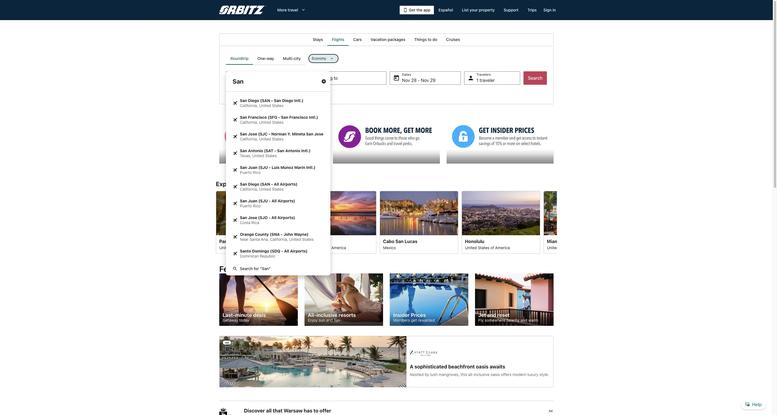 Task type: locate. For each thing, give the bounding box(es) containing it.
things to do
[[414, 37, 437, 42]]

2 small image from the top
[[233, 134, 238, 139]]

united down paradise
[[219, 245, 231, 250]]

3 small image from the top
[[233, 184, 238, 189]]

united inside san antonio (sat - san antonio intl.) texas, united states
[[252, 153, 264, 158]]

- inside 'san diego (san - san diego intl.) california, united states'
[[271, 98, 273, 103]]

united
[[259, 103, 271, 108], [259, 120, 271, 125], [259, 137, 271, 141], [252, 153, 264, 158], [259, 187, 271, 192], [289, 237, 301, 242], [219, 245, 231, 250], [301, 245, 313, 250], [465, 245, 477, 250], [547, 245, 559, 250]]

2 add from the left
[[278, 90, 285, 95]]

0 horizontal spatial francisco
[[248, 115, 267, 120]]

- inside san juan (sju - all airports) puerto rico
[[269, 198, 271, 203]]

sign in button
[[541, 5, 558, 15]]

1 horizontal spatial add
[[278, 90, 285, 95]]

united down honolulu
[[465, 245, 477, 250]]

united inside 'san diego (san - san diego intl.) california, united states'
[[259, 103, 271, 108]]

offers
[[254, 264, 275, 274]]

america
[[250, 245, 264, 250], [331, 245, 346, 250], [495, 245, 510, 250], [577, 245, 592, 250]]

more
[[277, 8, 287, 12]]

san inside san jose (sjo - all airports) costa rica
[[240, 215, 247, 220]]

all right (sjo
[[272, 215, 277, 220]]

small image down explore
[[233, 201, 238, 206]]

- inside button
[[418, 78, 420, 83]]

that
[[273, 408, 283, 414]]

vacation packages
[[371, 37, 406, 42]]

3 america from the left
[[495, 245, 510, 250]]

all inside san diego (san - all airports) california, united states
[[274, 182, 279, 186]]

intl.) inside san francisco (sfo - san francisco intl.) california, united states
[[309, 115, 318, 120]]

small image left the search for "san"
[[233, 266, 238, 271]]

small image for san juan (sju - all airports)
[[233, 201, 238, 206]]

1 beach from the left
[[316, 239, 329, 244]]

2 nov from the left
[[421, 78, 429, 83]]

explore
[[216, 180, 238, 187]]

1 a from the left
[[242, 90, 244, 95]]

1 vertical spatial (sju
[[259, 198, 268, 203]]

opens in a new window image
[[219, 118, 224, 123], [333, 118, 338, 123]]

small image for san diego (san - san diego intl.)
[[233, 101, 238, 106]]

united up san juan (sju - all airports) puerto rico on the left of page
[[259, 187, 271, 192]]

1 small image from the top
[[233, 101, 238, 106]]

mineta
[[292, 132, 305, 136]]

- down the san juan (sju - luis munoz marin intl.) puerto rico
[[271, 182, 273, 186]]

1 add from the left
[[233, 90, 241, 95]]

marina cabo san lucas which includes a marina, a coastal town and night scenes image
[[380, 191, 459, 235]]

small image for orange county (sna - john wayne)
[[233, 234, 238, 239]]

trips
[[528, 8, 537, 12]]

puerto
[[240, 170, 252, 175], [240, 203, 252, 208]]

all inside san juan (sju - all airports) puerto rico
[[272, 198, 277, 203]]

states inside san antonio (sat - san antonio intl.) texas, united states
[[265, 153, 277, 158]]

all for (sdq
[[284, 249, 289, 253]]

search for "san"
[[240, 266, 271, 271]]

get the app
[[409, 8, 431, 12]]

all inside san jose (sjo - all airports) costa rica
[[272, 215, 277, 220]]

- inside san francisco (sfo - san francisco intl.) california, united states
[[278, 115, 280, 120]]

small image left santo
[[233, 251, 238, 256]]

4 small image from the top
[[233, 201, 238, 206]]

- right (sdq
[[281, 249, 283, 253]]

states inside the san jose (sjc - norman y. mineta san jose intl.) california, united states
[[272, 137, 284, 141]]

airports) up the john
[[278, 215, 295, 220]]

search inside button
[[528, 76, 543, 81]]

dominican
[[240, 254, 259, 258]]

honolulu
[[465, 239, 485, 244]]

0 horizontal spatial opens in a new window image
[[219, 118, 224, 123]]

2 puerto from the top
[[240, 203, 252, 208]]

reset
[[498, 312, 510, 318]]

1 traveler button
[[464, 71, 520, 85]]

28
[[411, 78, 417, 83]]

republic
[[260, 254, 276, 258]]

county
[[255, 232, 269, 237]]

2 antonio from the left
[[285, 148, 300, 153]]

jose for san jose (sjo - all airports) costa rica
[[248, 215, 257, 220]]

united down stay
[[259, 103, 271, 108]]

rico up (sjo
[[253, 203, 261, 208]]

1 horizontal spatial francisco
[[289, 115, 308, 120]]

united inside san francisco (sfo - san francisco intl.) california, united states
[[259, 120, 271, 125]]

- for san diego (san - san diego intl.) california, united states
[[271, 98, 273, 103]]

juan
[[248, 165, 258, 170], [248, 198, 258, 203]]

united down (sjc
[[259, 137, 271, 141]]

- left luis
[[269, 165, 271, 170]]

1 vertical spatial to
[[256, 90, 259, 95]]

- left the john
[[281, 232, 283, 237]]

to left stay
[[256, 90, 259, 95]]

add left the place
[[233, 90, 241, 95]]

and right jet
[[487, 312, 496, 318]]

all inside santo domingo (sdq - all airports) dominican republic
[[284, 249, 289, 253]]

- inside the san juan (sju - luis munoz marin intl.) puerto rico
[[269, 165, 271, 170]]

(sju down san diego (san - all airports) california, united states
[[259, 198, 268, 203]]

diego left trending
[[248, 182, 259, 186]]

small image
[[233, 101, 238, 106], [233, 134, 238, 139], [233, 151, 238, 156], [233, 201, 238, 206], [233, 251, 238, 256], [233, 266, 238, 271]]

and left fun
[[326, 318, 333, 323]]

- for santo domingo (sdq - all airports) dominican republic
[[281, 249, 283, 253]]

costa
[[240, 220, 251, 225]]

all for (sju
[[272, 198, 277, 203]]

antonio up texas,
[[248, 148, 263, 153]]

juan inside the san juan (sju - luis munoz marin intl.) puerto rico
[[248, 165, 258, 170]]

- for san francisco (sfo - san francisco intl.) california, united states
[[278, 115, 280, 120]]

jose for san jose (sjc - norman y. mineta san jose intl.) california, united states
[[248, 132, 257, 136]]

juan for san juan (sju - all airports) puerto rico
[[248, 198, 258, 203]]

1 horizontal spatial search
[[528, 76, 543, 81]]

"san"
[[260, 266, 271, 271]]

intl.) for san antonio (sat - san antonio intl.) texas, united states
[[301, 148, 311, 153]]

states up (sfo at the top left of page
[[272, 103, 284, 108]]

0 vertical spatial puerto
[[240, 170, 252, 175]]

nov left 29
[[421, 78, 429, 83]]

airports) for santo domingo (sdq - all airports)
[[290, 249, 308, 253]]

luis
[[272, 165, 280, 170]]

- down san diego (san - all airports) california, united states
[[269, 198, 271, 203]]

0 horizontal spatial and
[[326, 318, 333, 323]]

4 small image from the top
[[233, 218, 238, 223]]

airports) for san diego (san - all airports)
[[280, 182, 298, 186]]

united inside miami beach united states of america
[[547, 245, 559, 250]]

- inside orange county (sna - john wayne) near santa ana, california, united states
[[281, 232, 283, 237]]

airports) inside santo domingo (sdq - all airports) dominican republic
[[290, 249, 308, 253]]

(san right stays
[[260, 182, 270, 186]]

california, inside 'san diego (san - san diego intl.) california, united states'
[[240, 103, 258, 108]]

small image
[[233, 117, 238, 122], [233, 168, 238, 173], [233, 184, 238, 189], [233, 218, 238, 223], [233, 234, 238, 239]]

0 vertical spatial search
[[528, 76, 543, 81]]

(sju left luis
[[259, 165, 268, 170]]

(san inside san diego (san - all airports) california, united states
[[260, 182, 270, 186]]

california, inside the san jose (sjc - norman y. mineta san jose intl.) california, united states
[[240, 137, 258, 141]]

states down (sat
[[265, 153, 277, 158]]

states down near
[[232, 245, 244, 250]]

puerto up costa
[[240, 203, 252, 208]]

(san
[[260, 98, 270, 103], [260, 182, 270, 186]]

- for orange county (sna - john wayne) near santa ana, california, united states
[[281, 232, 283, 237]]

0 horizontal spatial a
[[242, 90, 244, 95]]

puerto inside san juan (sju - all airports) puerto rico
[[240, 203, 252, 208]]

miami beach united states of america
[[547, 239, 592, 250]]

(san inside 'san diego (san - san diego intl.) california, united states'
[[260, 98, 270, 103]]

united down pismo
[[301, 245, 313, 250]]

all down san diego (san - all airports) california, united states
[[272, 198, 277, 203]]

0 horizontal spatial add
[[233, 90, 241, 95]]

1 horizontal spatial nov
[[421, 78, 429, 83]]

1 (sju from the top
[[259, 165, 268, 170]]

0 vertical spatial rico
[[253, 170, 261, 175]]

united inside orange county (sna - john wayne) near santa ana, california, united states
[[289, 237, 301, 242]]

states inside 'san diego (san - san diego intl.) california, united states'
[[272, 103, 284, 108]]

5 small image from the top
[[233, 234, 238, 239]]

2 juan from the top
[[248, 198, 258, 203]]

airports) inside san diego (san - all airports) california, united states
[[280, 182, 298, 186]]

small image left texas,
[[233, 151, 238, 156]]

- inside santo domingo (sdq - all airports) dominican republic
[[281, 249, 283, 253]]

for
[[254, 266, 259, 271]]

1 vertical spatial juan
[[248, 198, 258, 203]]

1 vertical spatial (san
[[260, 182, 270, 186]]

san inside the san juan (sju - luis munoz marin intl.) puerto rico
[[240, 165, 247, 170]]

tab list
[[219, 33, 554, 46], [226, 52, 305, 65]]

1 horizontal spatial opens in a new window image
[[333, 118, 338, 123]]

airports) down munoz
[[280, 182, 298, 186]]

prices
[[411, 312, 426, 318]]

1 juan from the top
[[248, 165, 258, 170]]

1 (san from the top
[[260, 98, 270, 103]]

clear leaving from image
[[321, 79, 326, 84]]

united down (sat
[[252, 153, 264, 158]]

small image down add a place to stay on the top of the page
[[233, 101, 238, 106]]

(sju inside san juan (sju - all airports) puerto rico
[[259, 198, 268, 203]]

1 puerto from the top
[[240, 170, 252, 175]]

diego down add a place to stay on the top of the page
[[248, 98, 259, 103]]

1 horizontal spatial beach
[[561, 239, 575, 244]]

add left car
[[278, 90, 285, 95]]

(sat
[[264, 148, 273, 153]]

beachy
[[507, 318, 520, 323]]

4 of from the left
[[573, 245, 576, 250]]

0 horizontal spatial search
[[240, 266, 253, 271]]

- up (sfo at the top left of page
[[271, 98, 273, 103]]

1 vertical spatial puerto
[[240, 203, 252, 208]]

all right (sdq
[[284, 249, 289, 253]]

traveler
[[480, 78, 495, 83]]

states down miami on the bottom of the page
[[560, 245, 572, 250]]

- right (sfo at the top left of page
[[278, 115, 280, 120]]

united inside pismo beach united states of america
[[301, 245, 313, 250]]

- inside the san jose (sjc - norman y. mineta san jose intl.) california, united states
[[269, 132, 270, 136]]

in right stays
[[256, 180, 261, 187]]

fun
[[334, 318, 340, 323]]

states down wayne) at the bottom of page
[[302, 237, 314, 242]]

states inside miami beach united states of america
[[560, 245, 572, 250]]

1 horizontal spatial to
[[314, 408, 319, 414]]

united down (sfo at the top left of page
[[259, 120, 271, 125]]

small image for san juan (sju - luis munoz marin intl.)
[[233, 168, 238, 173]]

add for add a place to stay
[[233, 90, 241, 95]]

juan down stays
[[248, 198, 258, 203]]

airports) inside san jose (sjo - all airports) costa rica
[[278, 215, 295, 220]]

francisco left (sfo at the top left of page
[[248, 115, 267, 120]]

0 vertical spatial (sju
[[259, 165, 268, 170]]

- inside san antonio (sat - san antonio intl.) texas, united states
[[274, 148, 276, 153]]

featured offers region
[[216, 261, 557, 329]]

2 america from the left
[[331, 245, 346, 250]]

united inside san diego (san - all airports) california, united states
[[259, 187, 271, 192]]

states up san juan (sju - all airports) puerto rico on the left of page
[[272, 187, 284, 192]]

states down (sfo at the top left of page
[[272, 120, 284, 125]]

1 opens in a new window image from the left
[[219, 118, 224, 123]]

1 vertical spatial search
[[240, 266, 253, 271]]

states down pismo
[[314, 245, 326, 250]]

your
[[470, 8, 478, 12]]

2 horizontal spatial and
[[521, 318, 528, 323]]

san jose (sjo - all airports) costa rica
[[240, 215, 295, 225]]

to right has
[[314, 408, 319, 414]]

orange
[[240, 232, 254, 237]]

0 vertical spatial juan
[[248, 165, 258, 170]]

2 (sju from the top
[[259, 198, 268, 203]]

juan down texas,
[[248, 165, 258, 170]]

last-minute deals getaway today
[[223, 312, 266, 323]]

beach inside pismo beach united states of america
[[316, 239, 329, 244]]

states down norman
[[272, 137, 284, 141]]

- inside san jose (sjo - all airports) costa rica
[[269, 215, 271, 220]]

beach inside miami beach united states of america
[[561, 239, 575, 244]]

juan inside san juan (sju - all airports) puerto rico
[[248, 198, 258, 203]]

intl.) inside san antonio (sat - san antonio intl.) texas, united states
[[301, 148, 311, 153]]

all down the san juan (sju - luis munoz marin intl.) puerto rico
[[274, 182, 279, 186]]

francisco up mineta
[[289, 115, 308, 120]]

a left car
[[286, 90, 289, 95]]

0 vertical spatial tab list
[[219, 33, 554, 46]]

1 rico from the top
[[253, 170, 261, 175]]

0 horizontal spatial beach
[[316, 239, 329, 244]]

multi-city
[[283, 56, 301, 61]]

airports) inside san juan (sju - all airports) puerto rico
[[278, 198, 295, 203]]

united down miami on the bottom of the page
[[547, 245, 559, 250]]

states inside "honolulu united states of america"
[[478, 245, 490, 250]]

jose up rica
[[248, 215, 257, 220]]

2 rico from the top
[[253, 203, 261, 208]]

orange county (sna - john wayne) near santa ana, california, united states
[[240, 232, 314, 242]]

español button
[[434, 5, 458, 15]]

cars
[[353, 37, 362, 42]]

1 vertical spatial rico
[[253, 203, 261, 208]]

marin
[[294, 165, 305, 170]]

6 small image from the top
[[233, 266, 238, 271]]

states inside san diego (san - all airports) california, united states
[[272, 187, 284, 192]]

jose inside san jose (sjo - all airports) costa rica
[[248, 215, 257, 220]]

rico inside san juan (sju - all airports) puerto rico
[[253, 203, 261, 208]]

2 (san from the top
[[260, 182, 270, 186]]

has
[[304, 408, 313, 414]]

0 vertical spatial (san
[[260, 98, 270, 103]]

intl.) for san diego (san - san diego intl.) california, united states
[[294, 98, 304, 103]]

cruises
[[446, 37, 460, 42]]

and
[[487, 312, 496, 318], [326, 318, 333, 323], [521, 318, 528, 323]]

1 vertical spatial tab list
[[226, 52, 305, 65]]

29
[[430, 78, 436, 83]]

beach right pismo
[[316, 239, 329, 244]]

a left the place
[[242, 90, 244, 95]]

all for (san
[[274, 182, 279, 186]]

1 traveler
[[477, 78, 495, 83]]

puerto up stays
[[240, 170, 252, 175]]

3 of from the left
[[491, 245, 494, 250]]

beach right miami on the bottom of the page
[[561, 239, 575, 244]]

discover
[[244, 408, 265, 414]]

in inside dropdown button
[[553, 8, 556, 12]]

- right (sjo
[[269, 215, 271, 220]]

(sjc
[[258, 132, 268, 136]]

jose left (sjc
[[248, 132, 257, 136]]

2 beach from the left
[[561, 239, 575, 244]]

to left do
[[428, 37, 432, 42]]

diego inside san diego (san - all airports) california, united states
[[248, 182, 259, 186]]

a for place
[[242, 90, 244, 95]]

1 of from the left
[[245, 245, 248, 250]]

deals
[[253, 312, 266, 318]]

small image left (sjc
[[233, 134, 238, 139]]

santo domingo (sdq - all airports) dominican republic
[[240, 249, 308, 258]]

antonio down the san jose (sjc - norman y. mineta san jose intl.) california, united states
[[285, 148, 300, 153]]

4 america from the left
[[577, 245, 592, 250]]

0 horizontal spatial antonio
[[248, 148, 263, 153]]

santa
[[250, 237, 260, 242]]

discover all that warsaw has to offer link
[[244, 408, 545, 414]]

1 vertical spatial in
[[256, 180, 261, 187]]

intl.) inside 'san diego (san - san diego intl.) california, united states'
[[294, 98, 304, 103]]

1 small image from the top
[[233, 117, 238, 122]]

1 horizontal spatial antonio
[[285, 148, 300, 153]]

states inside paradise united states of america
[[232, 245, 244, 250]]

(san for united
[[260, 98, 270, 103]]

- for san antonio (sat - san antonio intl.) texas, united states
[[274, 148, 276, 153]]

5 small image from the top
[[233, 251, 238, 256]]

0 vertical spatial in
[[553, 8, 556, 12]]

(sju for luis
[[259, 165, 268, 170]]

and left warm
[[521, 318, 528, 323]]

1 horizontal spatial in
[[553, 8, 556, 12]]

airports) down trending
[[278, 198, 295, 203]]

pismo beach featuring a sunset, views and tropical scenes image
[[298, 191, 377, 235]]

francisco
[[248, 115, 267, 120], [289, 115, 308, 120]]

paradise
[[219, 239, 238, 244]]

- inside san diego (san - all airports) california, united states
[[271, 182, 273, 186]]

of inside pismo beach united states of america
[[327, 245, 330, 250]]

- right 28
[[418, 78, 420, 83]]

pismo beach united states of america
[[301, 239, 346, 250]]

- right (sat
[[274, 148, 276, 153]]

nov left 28
[[402, 78, 410, 83]]

ad
[[549, 409, 553, 413]]

list your property link
[[458, 5, 500, 15]]

rico up stays
[[253, 170, 261, 175]]

support link
[[500, 5, 523, 15]]

san francisco (sfo - san francisco intl.) california, united states
[[240, 115, 318, 125]]

offer
[[320, 408, 331, 414]]

(sju inside the san juan (sju - luis munoz marin intl.) puerto rico
[[259, 165, 268, 170]]

0 vertical spatial to
[[428, 37, 432, 42]]

states down honolulu
[[478, 245, 490, 250]]

3 small image from the top
[[233, 151, 238, 156]]

insider
[[393, 312, 410, 318]]

(san down stay
[[260, 98, 270, 103]]

1 francisco from the left
[[248, 115, 267, 120]]

2 small image from the top
[[233, 168, 238, 173]]

honolulu united states of america
[[465, 239, 510, 250]]

all
[[274, 182, 279, 186], [272, 198, 277, 203], [272, 215, 277, 220], [284, 249, 289, 253]]

united down wayne) at the bottom of page
[[289, 237, 301, 242]]

airports) down pismo
[[290, 249, 308, 253]]

resorts
[[339, 312, 356, 318]]

2 of from the left
[[327, 245, 330, 250]]

1 antonio from the left
[[248, 148, 263, 153]]

states
[[272, 103, 284, 108], [272, 120, 284, 125], [272, 137, 284, 141], [265, 153, 277, 158], [272, 187, 284, 192], [302, 237, 314, 242], [232, 245, 244, 250], [314, 245, 326, 250], [478, 245, 490, 250], [560, 245, 572, 250]]

1 horizontal spatial a
[[286, 90, 289, 95]]

2 a from the left
[[286, 90, 289, 95]]

1 horizontal spatial and
[[487, 312, 496, 318]]

0 horizontal spatial in
[[256, 180, 261, 187]]

- right (sjc
[[269, 132, 270, 136]]

0 horizontal spatial nov
[[402, 78, 410, 83]]

trips link
[[523, 5, 541, 15]]

sign
[[544, 8, 552, 12]]

1 america from the left
[[250, 245, 264, 250]]

san diego (san - all airports) california, united states
[[240, 182, 298, 192]]

rico
[[253, 170, 261, 175], [253, 203, 261, 208]]

(san for states
[[260, 182, 270, 186]]

intl.) inside the san juan (sju - luis munoz marin intl.) puerto rico
[[306, 165, 316, 170]]

add a car
[[278, 90, 295, 95]]

in right "sign"
[[553, 8, 556, 12]]

of inside paradise united states of america
[[245, 245, 248, 250]]



Task type: vqa. For each thing, say whether or not it's contained in the screenshot.


Task type: describe. For each thing, give the bounding box(es) containing it.
stays
[[313, 37, 323, 42]]

san inside san juan (sju - all airports) puerto rico
[[240, 198, 247, 203]]

featured offers main content
[[0, 33, 773, 415]]

nov 28 - nov 29
[[402, 78, 436, 83]]

america inside pismo beach united states of america
[[331, 245, 346, 250]]

featured offers
[[219, 264, 275, 274]]

2 horizontal spatial to
[[428, 37, 432, 42]]

one-
[[258, 56, 267, 61]]

puerto inside the san juan (sju - luis munoz marin intl.) puerto rico
[[240, 170, 252, 175]]

show next card image
[[554, 219, 561, 225]]

get
[[409, 8, 416, 12]]

san diego (san - san diego intl.) california, united states
[[240, 98, 304, 108]]

add for add a car
[[278, 90, 285, 95]]

car
[[290, 90, 295, 95]]

tab list containing roundtrip
[[226, 52, 305, 65]]

cars link
[[349, 33, 366, 46]]

munoz
[[281, 165, 293, 170]]

rico inside the san juan (sju - luis munoz marin intl.) puerto rico
[[253, 170, 261, 175]]

featured
[[219, 264, 252, 274]]

y.
[[288, 132, 291, 136]]

of inside miami beach united states of america
[[573, 245, 576, 250]]

list
[[462, 8, 469, 12]]

small image for san jose (sjo - all airports)
[[233, 218, 238, 223]]

do
[[433, 37, 437, 42]]

economy button
[[309, 54, 339, 63]]

way
[[267, 56, 274, 61]]

diego for san diego (san - all airports) california, united states
[[248, 182, 259, 186]]

stay
[[260, 90, 268, 95]]

vacation
[[371, 37, 387, 42]]

america inside miami beach united states of america
[[577, 245, 592, 250]]

small image for san francisco (sfo - san francisco intl.)
[[233, 117, 238, 122]]

1
[[477, 78, 479, 83]]

sun
[[319, 318, 325, 323]]

(sna
[[270, 232, 280, 237]]

norman
[[271, 132, 287, 136]]

united inside "honolulu united states of america"
[[465, 245, 477, 250]]

- for san juan (sju - all airports) puerto rico
[[269, 198, 271, 203]]

small image for san antonio (sat - san antonio intl.)
[[233, 151, 238, 156]]

intl.) for san francisco (sfo - san francisco intl.) california, united states
[[309, 115, 318, 120]]

all-inclusive resorts enjoy sun and fun
[[308, 312, 356, 323]]

search for search for "san"
[[240, 266, 253, 271]]

all
[[266, 408, 272, 414]]

sign in
[[544, 8, 556, 12]]

john
[[284, 232, 293, 237]]

more travel button
[[273, 5, 311, 15]]

beach for pismo beach
[[316, 239, 329, 244]]

states inside pismo beach united states of america
[[314, 245, 326, 250]]

domingo
[[252, 249, 269, 253]]

a for car
[[286, 90, 289, 95]]

beach for miami beach
[[561, 239, 575, 244]]

destinations
[[288, 180, 323, 187]]

cruises link
[[442, 33, 465, 46]]

español
[[439, 8, 453, 12]]

jet
[[479, 312, 486, 318]]

orbitz logo image
[[219, 6, 266, 14]]

diego for san diego (san - san diego intl.) california, united states
[[248, 98, 259, 103]]

texas,
[[240, 153, 251, 158]]

jose right mineta
[[314, 132, 324, 136]]

getaway
[[223, 318, 238, 323]]

get the app link
[[400, 6, 434, 14]]

paradise united states of america
[[219, 239, 264, 250]]

property
[[479, 8, 495, 12]]

flights link
[[328, 33, 349, 46]]

california, inside orange county (sna - john wayne) near santa ana, california, united states
[[270, 237, 288, 242]]

trending
[[262, 180, 286, 187]]

states inside orange county (sna - john wayne) near santa ana, california, united states
[[302, 237, 314, 242]]

miami beach featuring a city and street scenes image
[[544, 191, 622, 235]]

ana,
[[261, 237, 269, 242]]

san inside san diego (san - all airports) california, united states
[[240, 182, 247, 186]]

1 nov from the left
[[402, 78, 410, 83]]

get
[[411, 318, 417, 323]]

travel
[[288, 8, 298, 12]]

united inside the san jose (sjc - norman y. mineta san jose intl.) california, united states
[[259, 137, 271, 141]]

san juan (sju - all airports) puerto rico
[[240, 198, 295, 208]]

small image for san diego (san - all airports)
[[233, 184, 238, 189]]

search for search
[[528, 76, 543, 81]]

search button
[[524, 71, 547, 85]]

enjoy
[[308, 318, 318, 323]]

insider prices members get rewarded
[[393, 312, 435, 323]]

america inside "honolulu united states of america"
[[495, 245, 510, 250]]

intl.) inside the san jose (sjc - norman y. mineta san jose intl.) california, united states
[[325, 132, 334, 136]]

(sjo
[[258, 215, 268, 220]]

- for san diego (san - all airports) california, united states
[[271, 182, 273, 186]]

united inside paradise united states of america
[[219, 245, 231, 250]]

california, inside san diego (san - all airports) california, united states
[[240, 187, 258, 192]]

warsaw
[[284, 408, 303, 414]]

things to do link
[[410, 33, 442, 46]]

all for (sjo
[[272, 215, 277, 220]]

city
[[294, 56, 301, 61]]

states inside san francisco (sfo - san francisco intl.) california, united states
[[272, 120, 284, 125]]

san juan (sju - luis munoz marin intl.) puerto rico
[[240, 165, 316, 175]]

2 francisco from the left
[[289, 115, 308, 120]]

airports) for san juan (sju - all airports)
[[278, 198, 295, 203]]

and inside all-inclusive resorts enjoy sun and fun
[[326, 318, 333, 323]]

cabo
[[383, 239, 395, 244]]

jet and reset fly somewhere beachy and warm
[[479, 312, 539, 323]]

last-
[[223, 312, 235, 318]]

vacation packages link
[[366, 33, 410, 46]]

0 horizontal spatial to
[[256, 90, 259, 95]]

place
[[245, 90, 254, 95]]

explore stays in trending destinations
[[216, 180, 323, 187]]

juan for san juan (sju - luis munoz marin intl.) puerto rico
[[248, 165, 258, 170]]

flights
[[332, 37, 344, 42]]

2 opens in a new window image from the left
[[333, 118, 338, 123]]

warm
[[529, 318, 539, 323]]

airports) for san jose (sjo - all airports)
[[278, 215, 295, 220]]

rewarded
[[418, 318, 435, 323]]

one-way
[[258, 56, 274, 61]]

america inside paradise united states of america
[[250, 245, 264, 250]]

Leaving from text field
[[226, 71, 331, 91]]

show previous card image
[[213, 219, 219, 225]]

small image for santo domingo (sdq - all airports)
[[233, 251, 238, 256]]

san antonio (sat - san antonio intl.) texas, united states
[[240, 148, 311, 158]]

small image for san jose (sjc - norman y. mineta san jose intl.)
[[233, 134, 238, 139]]

mexico
[[383, 245, 396, 250]]

stays link
[[309, 33, 328, 46]]

las vegas featuring interior views image
[[216, 191, 295, 235]]

all-
[[308, 312, 317, 318]]

app
[[424, 8, 431, 12]]

- for san jose (sjo - all airports) costa rica
[[269, 215, 271, 220]]

(sdq
[[270, 249, 280, 253]]

(sju for all
[[259, 198, 268, 203]]

of inside "honolulu united states of america"
[[491, 245, 494, 250]]

things
[[414, 37, 427, 42]]

near
[[240, 237, 249, 242]]

san inside cabo san lucas mexico
[[396, 239, 404, 244]]

lucas
[[405, 239, 418, 244]]

in inside featured offers main content
[[256, 180, 261, 187]]

diego down add a car
[[282, 98, 293, 103]]

tab list containing stays
[[219, 33, 554, 46]]

download the app button image
[[403, 8, 408, 12]]

discover all that warsaw has to offer
[[244, 408, 331, 414]]

california, inside san francisco (sfo - san francisco intl.) california, united states
[[240, 120, 258, 125]]

2 vertical spatial to
[[314, 408, 319, 414]]

miami
[[547, 239, 560, 244]]

minute
[[235, 312, 252, 318]]

makiki - lower punchbowl - tantalus showing landscape views, a sunset and a city image
[[462, 191, 541, 235]]

members
[[393, 318, 410, 323]]

- for san jose (sjc - norman y. mineta san jose intl.) california, united states
[[269, 132, 270, 136]]

san jose (sjc - norman y. mineta san jose intl.) california, united states
[[240, 132, 334, 141]]

today
[[239, 318, 249, 323]]

- for san juan (sju - luis munoz marin intl.) puerto rico
[[269, 165, 271, 170]]



